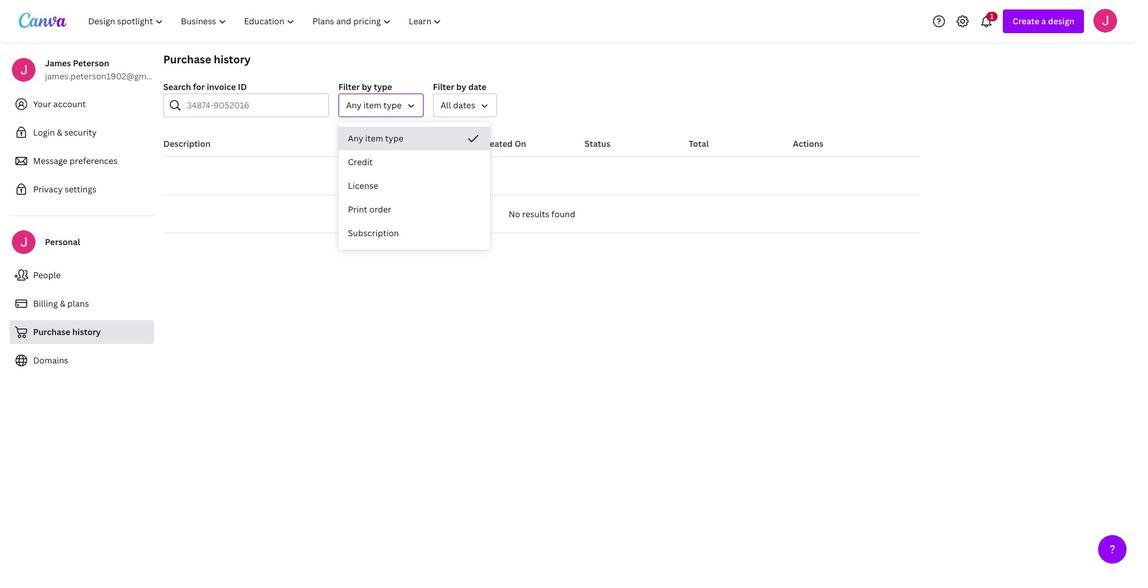 Task type: vqa. For each thing, say whether or not it's contained in the screenshot.
James
yes



Task type: locate. For each thing, give the bounding box(es) containing it.
0 horizontal spatial filter
[[339, 81, 360, 92]]

date
[[469, 81, 487, 92]]

& for billing
[[60, 298, 65, 309]]

purchase history up search for invoice id
[[163, 52, 251, 66]]

security
[[64, 127, 97, 138]]

domains
[[33, 355, 68, 366]]

2 filter from the left
[[433, 81, 455, 92]]

&
[[57, 127, 62, 138], [60, 298, 65, 309]]

by left date
[[457, 81, 467, 92]]

filter for filter by date
[[433, 81, 455, 92]]

0 vertical spatial item
[[364, 99, 382, 111]]

0 vertical spatial any
[[346, 99, 362, 111]]

message
[[33, 155, 68, 166]]

people
[[33, 269, 61, 281]]

purchase history
[[163, 52, 251, 66], [33, 326, 101, 337]]

your
[[33, 98, 51, 110]]

history down billing & plans link
[[72, 326, 101, 337]]

any down filter by type
[[346, 99, 362, 111]]

any item type inside button
[[346, 99, 402, 111]]

0 vertical spatial &
[[57, 127, 62, 138]]

license button
[[339, 174, 490, 198]]

item down filter by type
[[364, 99, 382, 111]]

subscription button
[[339, 221, 490, 245]]

1 horizontal spatial purchase history
[[163, 52, 251, 66]]

filter
[[339, 81, 360, 92], [433, 81, 455, 92]]

0 horizontal spatial by
[[362, 81, 372, 92]]

login & security link
[[9, 121, 154, 144]]

any
[[346, 99, 362, 111], [348, 133, 363, 144]]

& right login
[[57, 127, 62, 138]]

print
[[348, 204, 368, 215]]

1 vertical spatial purchase history
[[33, 326, 101, 337]]

found
[[552, 208, 575, 220]]

james
[[45, 57, 71, 69]]

by up any item type button
[[362, 81, 372, 92]]

0 vertical spatial purchase
[[163, 52, 211, 66]]

people link
[[9, 263, 154, 287]]

purchase history down billing & plans
[[33, 326, 101, 337]]

login & security
[[33, 127, 97, 138]]

filter by type
[[339, 81, 392, 92]]

list box
[[339, 127, 490, 245]]

any item type button
[[339, 127, 490, 150]]

billing & plans link
[[9, 292, 154, 316]]

2 vertical spatial type
[[385, 133, 404, 144]]

total
[[689, 138, 709, 149]]

1 vertical spatial type
[[384, 99, 402, 111]]

purchase up domains
[[33, 326, 70, 337]]

2 by from the left
[[457, 81, 467, 92]]

1 vertical spatial purchase
[[33, 326, 70, 337]]

no
[[509, 208, 520, 220]]

history up id
[[214, 52, 251, 66]]

any item type down filter by type
[[346, 99, 402, 111]]

your account
[[33, 98, 86, 110]]

billed
[[376, 138, 400, 149]]

& for login
[[57, 127, 62, 138]]

your account link
[[9, 92, 154, 116]]

billing
[[33, 298, 58, 309]]

purchase
[[163, 52, 211, 66], [33, 326, 70, 337]]

description
[[163, 138, 211, 149]]

billing & plans
[[33, 298, 89, 309]]

any up the credit at the top of the page
[[348, 133, 363, 144]]

1 vertical spatial item
[[365, 133, 383, 144]]

all dates
[[441, 99, 475, 111]]

1 vertical spatial history
[[72, 326, 101, 337]]

0 horizontal spatial purchase
[[33, 326, 70, 337]]

personal
[[45, 236, 80, 247]]

filter up 'all'
[[433, 81, 455, 92]]

create a design button
[[1004, 9, 1084, 33]]

design
[[1049, 15, 1075, 27]]

item up the credit at the top of the page
[[365, 133, 383, 144]]

license
[[348, 180, 378, 191]]

1 vertical spatial any
[[348, 133, 363, 144]]

a
[[1042, 15, 1047, 27]]

1 filter from the left
[[339, 81, 360, 92]]

purchase history link
[[9, 320, 154, 344]]

1 horizontal spatial filter
[[433, 81, 455, 92]]

1 horizontal spatial history
[[214, 52, 251, 66]]

any item type
[[346, 99, 402, 111], [348, 133, 404, 144]]

type inside button
[[384, 99, 402, 111]]

by
[[362, 81, 372, 92], [457, 81, 467, 92]]

& left plans
[[60, 298, 65, 309]]

item
[[364, 99, 382, 111], [365, 133, 383, 144]]

history
[[214, 52, 251, 66], [72, 326, 101, 337]]

actions
[[793, 138, 824, 149]]

filter up any item type button
[[339, 81, 360, 92]]

0 vertical spatial any item type
[[346, 99, 402, 111]]

to
[[402, 138, 411, 149]]

any item type up the credit at the top of the page
[[348, 133, 404, 144]]

1 by from the left
[[362, 81, 372, 92]]

print order option
[[339, 198, 490, 221]]

login
[[33, 127, 55, 138]]

0 vertical spatial type
[[374, 81, 392, 92]]

by for type
[[362, 81, 372, 92]]

top level navigation element
[[81, 9, 452, 33]]

Any item type button
[[339, 94, 424, 117]]

search
[[163, 81, 191, 92]]

type
[[374, 81, 392, 92], [384, 99, 402, 111], [385, 133, 404, 144]]

purchase up search
[[163, 52, 211, 66]]

dates
[[453, 99, 475, 111]]

1 vertical spatial any item type
[[348, 133, 404, 144]]

id
[[238, 81, 247, 92]]

1 horizontal spatial by
[[457, 81, 467, 92]]

subscription option
[[339, 221, 490, 245]]

1 vertical spatial &
[[60, 298, 65, 309]]

results
[[522, 208, 550, 220]]



Task type: describe. For each thing, give the bounding box(es) containing it.
invoice
[[207, 81, 236, 92]]

any item type option
[[339, 127, 490, 150]]

All dates button
[[433, 94, 497, 117]]

message preferences
[[33, 155, 118, 166]]

account
[[53, 98, 86, 110]]

type inside button
[[385, 133, 404, 144]]

message preferences link
[[9, 149, 154, 173]]

item inside button
[[365, 133, 383, 144]]

preferences
[[70, 155, 118, 166]]

created
[[481, 138, 513, 149]]

credit
[[348, 156, 373, 168]]

list box containing any item type
[[339, 127, 490, 245]]

any inside button
[[348, 133, 363, 144]]

privacy settings
[[33, 184, 96, 195]]

search for invoice id
[[163, 81, 247, 92]]

license option
[[339, 174, 490, 198]]

any item type inside button
[[348, 133, 404, 144]]

credit option
[[339, 150, 490, 174]]

no results found
[[509, 208, 575, 220]]

item inside button
[[364, 99, 382, 111]]

print order button
[[339, 198, 490, 221]]

0 vertical spatial history
[[214, 52, 251, 66]]

print order
[[348, 204, 392, 215]]

james.peterson1902@gmail.com
[[45, 70, 175, 82]]

1 horizontal spatial purchase
[[163, 52, 211, 66]]

on
[[515, 138, 527, 149]]

credit button
[[339, 150, 490, 174]]

filter for filter by type
[[339, 81, 360, 92]]

create
[[1013, 15, 1040, 27]]

settings
[[65, 184, 96, 195]]

james peterson james.peterson1902@gmail.com
[[45, 57, 175, 82]]

billed to
[[376, 138, 411, 149]]

subscription
[[348, 227, 399, 239]]

Search for invoice ID text field
[[187, 94, 321, 117]]

plans
[[67, 298, 89, 309]]

0 horizontal spatial history
[[72, 326, 101, 337]]

0 horizontal spatial purchase history
[[33, 326, 101, 337]]

by for date
[[457, 81, 467, 92]]

peterson
[[73, 57, 109, 69]]

status
[[585, 138, 611, 149]]

filter by date
[[433, 81, 487, 92]]

privacy settings link
[[9, 178, 154, 201]]

created on
[[481, 138, 527, 149]]

order
[[370, 204, 392, 215]]

0 vertical spatial purchase history
[[163, 52, 251, 66]]

any inside button
[[346, 99, 362, 111]]

create a design
[[1013, 15, 1075, 27]]

james peterson image
[[1094, 9, 1118, 32]]

privacy
[[33, 184, 63, 195]]

all
[[441, 99, 451, 111]]

domains link
[[9, 349, 154, 372]]

for
[[193, 81, 205, 92]]



